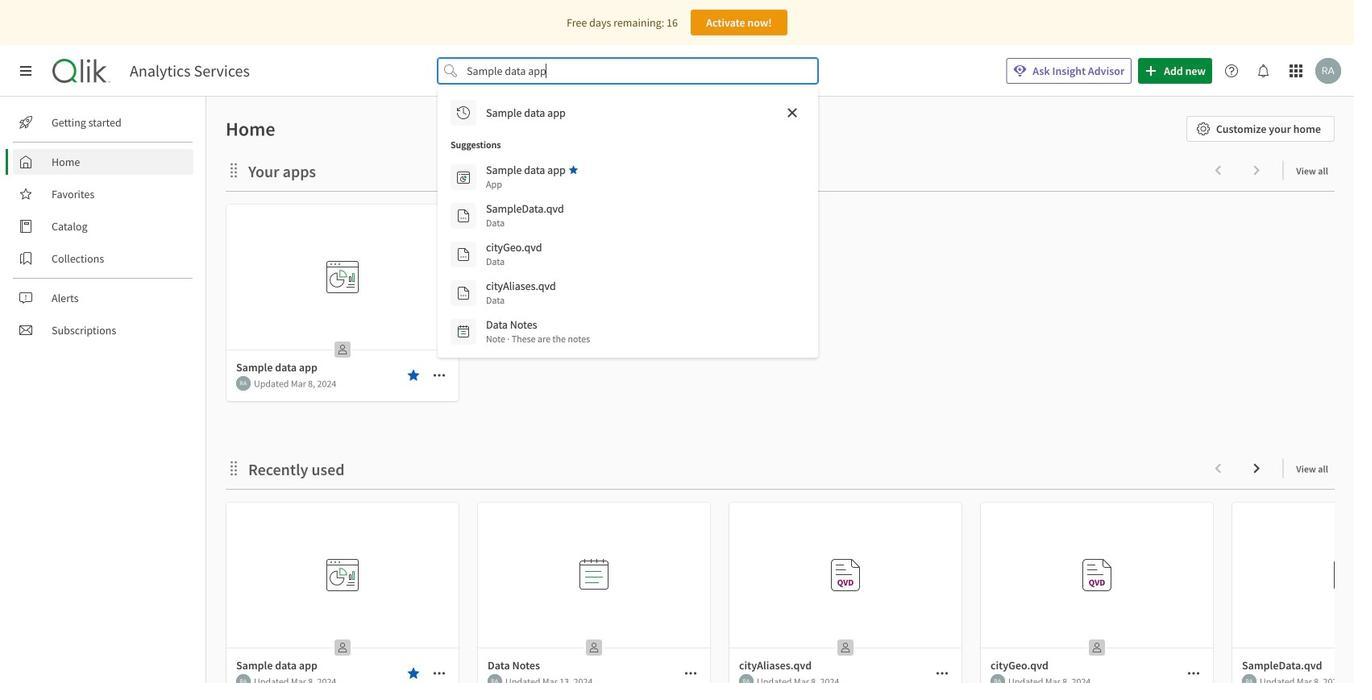 Task type: vqa. For each thing, say whether or not it's contained in the screenshot.
left Ruby Anderson image
yes



Task type: describe. For each thing, give the bounding box(es) containing it.
citygeo.qvd element
[[486, 240, 542, 255]]

sampledata.qvd element
[[486, 202, 564, 216]]

remove from favorites image
[[407, 668, 420, 681]]

navigation pane element
[[0, 103, 206, 350]]

1 ruby anderson image from the left
[[236, 675, 251, 684]]

remove from favorites image
[[407, 369, 420, 382]]

2 ruby anderson image from the left
[[488, 675, 502, 684]]

3 ruby anderson image from the left
[[991, 675, 1005, 684]]

1 vertical spatial ruby anderson image
[[236, 377, 251, 391]]

close sidebar menu image
[[19, 65, 32, 77]]

analytics services element
[[130, 61, 250, 81]]

2 vertical spatial ruby anderson image
[[739, 675, 754, 684]]

cityaliases.qvd element
[[486, 279, 556, 294]]



Task type: locate. For each thing, give the bounding box(es) containing it.
2 horizontal spatial ruby anderson image
[[1316, 58, 1342, 84]]

1 horizontal spatial ruby anderson image
[[739, 675, 754, 684]]

ruby anderson image
[[1316, 58, 1342, 84], [236, 377, 251, 391], [739, 675, 754, 684]]

0 vertical spatial ruby anderson image
[[1316, 58, 1342, 84]]

ruby anderson element
[[236, 377, 251, 391], [236, 675, 251, 684], [488, 675, 502, 684], [739, 675, 754, 684], [991, 675, 1005, 684], [1243, 675, 1257, 684]]

these are the notes element
[[486, 332, 590, 347]]

0 horizontal spatial ruby anderson image
[[236, 377, 251, 391]]

list box
[[444, 94, 812, 352]]

Search for content text field
[[464, 58, 793, 84]]

sample data app element
[[486, 163, 566, 177]]

main content
[[200, 97, 1355, 684]]

4 ruby anderson image from the left
[[1243, 675, 1257, 684]]

more actions image
[[433, 369, 446, 382], [433, 668, 446, 681], [685, 668, 697, 681], [936, 668, 949, 681]]

data notes element
[[486, 318, 537, 332]]

ruby anderson image
[[236, 675, 251, 684], [488, 675, 502, 684], [991, 675, 1005, 684], [1243, 675, 1257, 684]]

move collection image
[[226, 461, 242, 477]]

move collection image
[[226, 162, 242, 179]]



